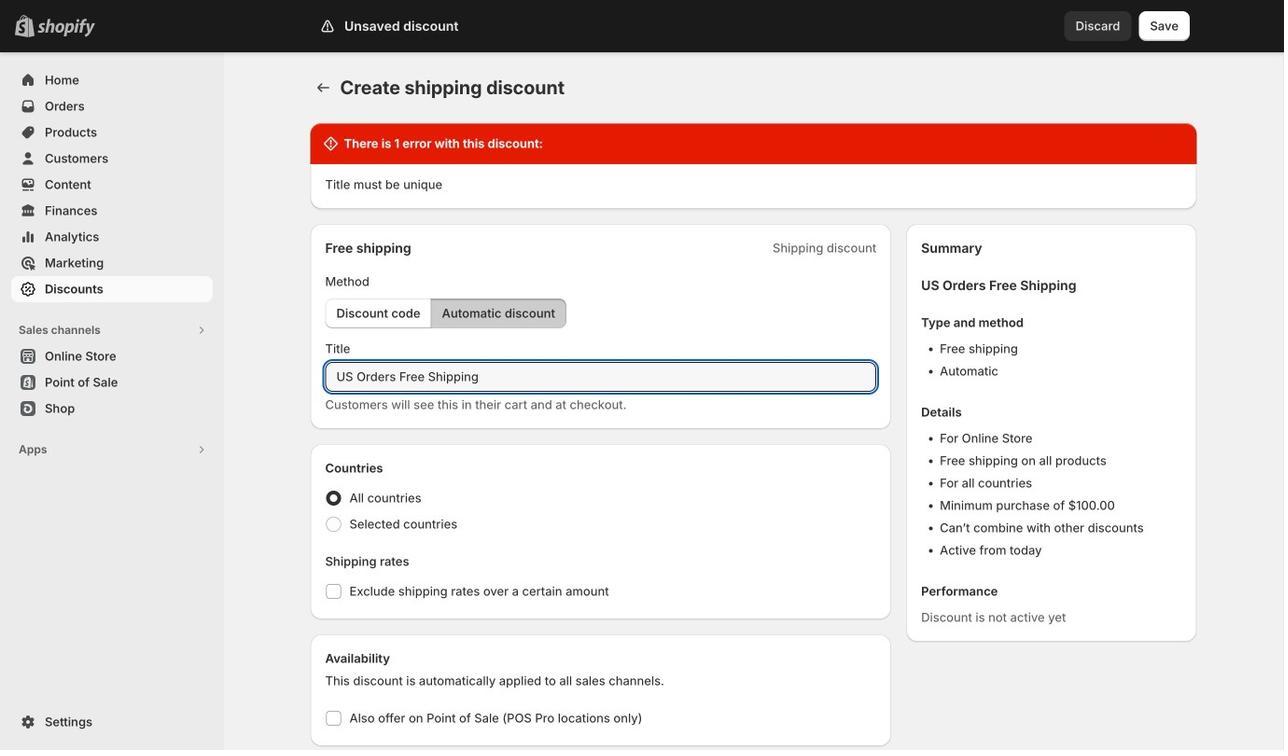Task type: locate. For each thing, give the bounding box(es) containing it.
None text field
[[325, 362, 877, 392]]



Task type: vqa. For each thing, say whether or not it's contained in the screenshot.
text box
yes



Task type: describe. For each thing, give the bounding box(es) containing it.
shopify image
[[37, 18, 95, 37]]



